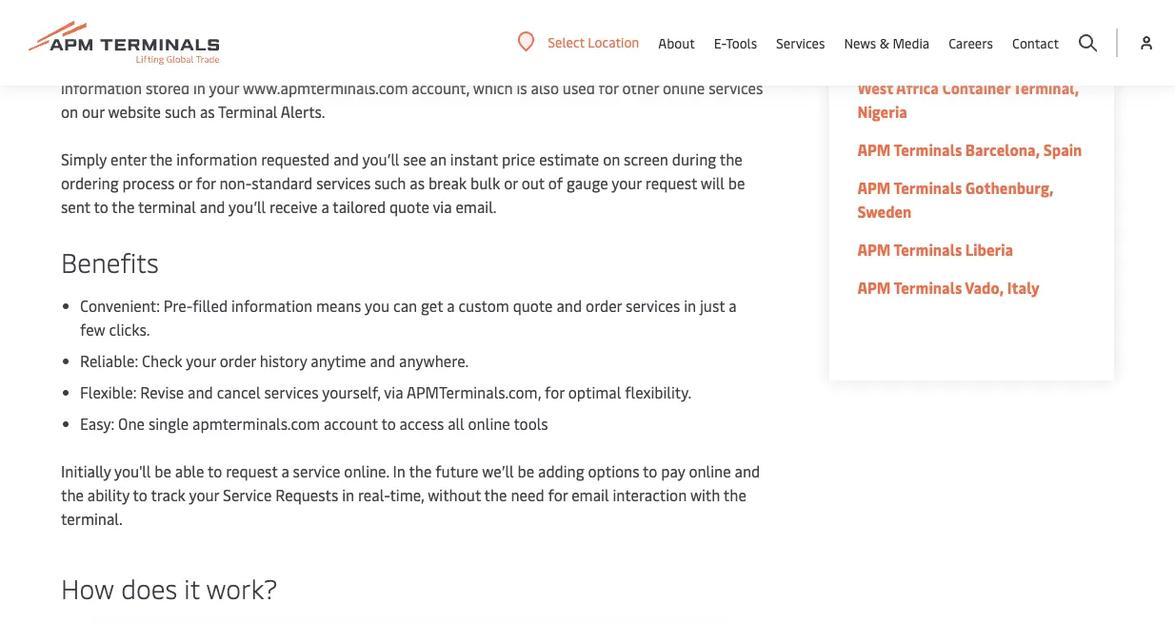 Task type: locate. For each thing, give the bounding box(es) containing it.
requested left e-
[[641, 30, 709, 50]]

filled up other
[[632, 54, 667, 74]]

services right tools
[[776, 34, 825, 52]]

0 horizontal spatial filled
[[193, 296, 228, 316]]

can inside the convenient: pre-filled information means you can get a custom quote and order services in just a few clicks.
[[393, 296, 417, 316]]

0 horizontal spatial on
[[61, 101, 78, 122]]

apm down apm terminals liberia link on the right top of the page
[[858, 278, 891, 298]]

with down the about
[[671, 54, 701, 74]]

as inside simply enter the information requested and you'll see an instant price estimate on screen during the ordering process or for non-standard services such as break bulk or out of gauge your request will be sent to the terminal and you'll receive a tailored quote via email.
[[410, 173, 425, 193]]

break
[[462, 30, 501, 50]]

1 horizontal spatial just
[[700, 296, 725, 316]]

1 vertical spatial quote
[[513, 296, 553, 316]]

as left terminal
[[200, 101, 215, 122]]

order up optimal
[[586, 296, 622, 316]]

you'll left see
[[362, 149, 400, 170]]

1 horizontal spatial order
[[586, 296, 622, 316]]

0 horizontal spatial such
[[165, 101, 196, 122]]

1 vertical spatial with
[[690, 485, 720, 506]]

your inside simply enter the information requested and you'll see an instant price estimate on screen during the ordering process or for non-standard services such as break bulk or out of gauge your request will be sent to the terminal and you'll receive a tailored quote via email.
[[612, 173, 642, 193]]

track
[[151, 485, 186, 506]]

and inside initially you'll be able to request a service online. in the future we'll be adding options to pay online and the ability to track your service requests in real-time, without the need for email interaction with the terminal.
[[735, 461, 760, 482]]

and inside "services ranging from fumigation to container photos and break bulk to vgm can be requested online in just a few clicks. to speed up the service request process, your details will be pre-filled with the information stored in your www.apmterminals.com account, which is also used for other online services on our website such as terminal alerts."
[[433, 30, 459, 50]]

on up gauge
[[603, 149, 620, 170]]

terminals up sweden
[[894, 178, 962, 198]]

terminals
[[894, 140, 962, 160], [894, 178, 962, 198], [894, 240, 962, 260], [894, 278, 962, 298]]

to
[[294, 30, 308, 50], [539, 30, 553, 50], [94, 197, 108, 217], [381, 414, 396, 434], [208, 461, 222, 482], [643, 461, 658, 482], [133, 485, 147, 506]]

container down careers
[[942, 78, 1011, 98]]

to right bulk
[[539, 30, 553, 50]]

to right sent
[[94, 197, 108, 217]]

up
[[254, 54, 271, 74]]

anywhere.
[[399, 351, 469, 371]]

1 horizontal spatial can
[[593, 30, 617, 50]]

history
[[260, 351, 307, 371]]

0 vertical spatial such
[[165, 101, 196, 122]]

3 apm from the top
[[858, 240, 891, 260]]

1 vertical spatial request
[[226, 461, 278, 482]]

the down initially
[[61, 485, 84, 506]]

services
[[709, 78, 763, 98], [316, 173, 371, 193], [626, 296, 680, 316], [264, 382, 319, 403]]

1 vertical spatial order
[[220, 351, 256, 371]]

or left out
[[504, 173, 518, 193]]

4 terminals from the top
[[894, 278, 962, 298]]

you'll
[[362, 149, 400, 170], [229, 197, 266, 217]]

order up cancel
[[220, 351, 256, 371]]

requested up standard
[[261, 149, 330, 170]]

1 vertical spatial as
[[410, 173, 425, 193]]

information inside the convenient: pre-filled information means you can get a custom quote and order services in just a few clicks.
[[231, 296, 313, 316]]

details
[[506, 54, 552, 74]]

1 horizontal spatial container
[[942, 78, 1011, 98]]

1 vertical spatial will
[[701, 173, 725, 193]]

filled up reliable: check your order history anytime and anywhere.
[[193, 296, 228, 316]]

simply
[[61, 149, 107, 170]]

2 vertical spatial information
[[231, 296, 313, 316]]

online right pay on the right bottom
[[689, 461, 731, 482]]

terminal,
[[1014, 78, 1079, 98]]

apm terminals gothenburg, sweden link
[[858, 178, 1054, 222]]

container
[[312, 30, 378, 50], [942, 78, 1011, 98]]

as down see
[[410, 173, 425, 193]]

1 vertical spatial container
[[942, 78, 1011, 98]]

to down you'll
[[133, 485, 147, 506]]

a
[[106, 54, 114, 74], [321, 197, 329, 217], [447, 296, 455, 316], [729, 296, 737, 316], [281, 461, 289, 482]]

1 vertical spatial clicks.
[[109, 320, 150, 340]]

via down break
[[433, 197, 452, 217]]

service up the www.apmterminals.com
[[301, 54, 350, 74]]

how does it work?
[[61, 570, 278, 606]]

services down the e-tools
[[709, 78, 763, 98]]

as inside "services ranging from fumigation to container photos and break bulk to vgm can be requested online in just a few clicks. to speed up the service request process, your details will be pre-filled with the information stored in your www.apmterminals.com account, which is also used for other online services on our website such as terminal alerts."
[[200, 101, 215, 122]]

account,
[[412, 78, 470, 98]]

0 horizontal spatial just
[[77, 54, 102, 74]]

0 horizontal spatial or
[[178, 173, 192, 193]]

1 vertical spatial requested
[[261, 149, 330, 170]]

1 apm from the top
[[858, 140, 891, 160]]

service inside "services ranging from fumigation to container photos and break bulk to vgm can be requested online in just a few clicks. to speed up the service request process, your details will be pre-filled with the information stored in your www.apmterminals.com account, which is also used for other online services on our website such as terminal alerts."
[[301, 54, 350, 74]]

as
[[200, 101, 215, 122], [410, 173, 425, 193]]

the down process
[[112, 197, 135, 217]]

0 horizontal spatial container
[[312, 30, 378, 50]]

convenient:
[[80, 296, 160, 316]]

0 vertical spatial filled
[[632, 54, 667, 74]]

clicks. up "stored"
[[147, 54, 187, 74]]

apm for apm terminals barcelona, spain
[[858, 140, 891, 160]]

services left the ranging
[[61, 30, 117, 50]]

0 horizontal spatial order
[[220, 351, 256, 371]]

4 apm from the top
[[858, 278, 891, 298]]

for up "tools"
[[545, 382, 565, 403]]

1 vertical spatial filled
[[193, 296, 228, 316]]

0 vertical spatial few
[[117, 54, 143, 74]]

service
[[293, 461, 340, 482]]

interaction
[[613, 485, 687, 506]]

online
[[713, 30, 755, 50], [663, 78, 705, 98], [468, 414, 510, 434], [689, 461, 731, 482]]

terminal.
[[61, 509, 123, 530]]

such down see
[[375, 173, 406, 193]]

0 horizontal spatial you'll
[[229, 197, 266, 217]]

for inside simply enter the information requested and you'll see an instant price estimate on screen during the ordering process or for non-standard services such as break bulk or out of gauge your request will be sent to the terminal and you'll receive a tailored quote via email.
[[196, 173, 216, 193]]

and up 'process,'
[[433, 30, 459, 50]]

request inside initially you'll be able to request a service online. in the future we'll be adding options to pay online and the ability to track your service requests in real-time, without the need for email interaction with the terminal.
[[226, 461, 278, 482]]

easy:
[[80, 414, 114, 434]]

information inside simply enter the information requested and you'll see an instant price estimate on screen during the ordering process or for non-standard services such as break bulk or out of gauge your request will be sent to the terminal and you'll receive a tailored quote via email.
[[176, 149, 257, 170]]

0 vertical spatial with
[[671, 54, 701, 74]]

0 vertical spatial order
[[586, 296, 622, 316]]

0 vertical spatial on
[[61, 101, 78, 122]]

apm terminals barcelona, spain
[[858, 140, 1082, 160]]

0 vertical spatial container
[[312, 30, 378, 50]]

1 vertical spatial via
[[384, 382, 403, 403]]

information up reliable: check your order history anytime and anywhere.
[[231, 296, 313, 316]]

1 vertical spatial information
[[176, 149, 257, 170]]

0 vertical spatial clicks.
[[147, 54, 187, 74]]

via up access
[[384, 382, 403, 403]]

your down speed
[[209, 78, 239, 98]]

or
[[178, 173, 192, 193], [504, 173, 518, 193]]

online inside initially you'll be able to request a service online. in the future we'll be adding options to pay online and the ability to track your service requests in real-time, without the need for email interaction with the terminal.
[[689, 461, 731, 482]]

on
[[61, 101, 78, 122], [603, 149, 620, 170]]

0 horizontal spatial few
[[80, 320, 105, 340]]

online right about popup button
[[713, 30, 755, 50]]

0 vertical spatial will
[[555, 54, 579, 74]]

0 horizontal spatial will
[[555, 54, 579, 74]]

will down during
[[701, 173, 725, 193]]

information for pre-
[[231, 296, 313, 316]]

from
[[176, 30, 209, 50]]

few down the ranging
[[117, 54, 143, 74]]

service left requests
[[223, 485, 272, 506]]

work?
[[206, 570, 278, 606]]

few
[[117, 54, 143, 74], [80, 320, 105, 340]]

fumigation
[[213, 30, 290, 50]]

and right pay on the right bottom
[[735, 461, 760, 482]]

apm up sweden
[[858, 178, 891, 198]]

0 vertical spatial via
[[433, 197, 452, 217]]

0 horizontal spatial as
[[200, 101, 215, 122]]

get
[[421, 296, 443, 316]]

1 vertical spatial just
[[700, 296, 725, 316]]

to right fumigation
[[294, 30, 308, 50]]

0 horizontal spatial quote
[[390, 197, 429, 217]]

clicks. down convenient:
[[109, 320, 150, 340]]

1 horizontal spatial filled
[[632, 54, 667, 74]]

2 apm from the top
[[858, 178, 891, 198]]

information up non-
[[176, 149, 257, 170]]

will down select
[[555, 54, 579, 74]]

1 horizontal spatial services
[[776, 34, 825, 52]]

bulk
[[471, 173, 500, 193]]

services
[[61, 30, 117, 50], [776, 34, 825, 52]]

benefits
[[61, 243, 159, 280]]

1 vertical spatial such
[[375, 173, 406, 193]]

quote inside the convenient: pre-filled information means you can get a custom quote and order services in just a few clicks.
[[513, 296, 553, 316]]

the down e-
[[704, 54, 727, 74]]

1 horizontal spatial few
[[117, 54, 143, 74]]

your down screen
[[612, 173, 642, 193]]

0 horizontal spatial request
[[226, 461, 278, 482]]

which
[[473, 78, 513, 98]]

0 horizontal spatial service
[[223, 485, 272, 506]]

1 vertical spatial can
[[393, 296, 417, 316]]

e-tools button
[[714, 0, 757, 86]]

simply enter the information requested and you'll see an instant price estimate on screen during the ordering process or for non-standard services such as break bulk or out of gauge your request will be sent to the terminal and you'll receive a tailored quote via email.
[[61, 149, 745, 217]]

online right other
[[663, 78, 705, 98]]

the
[[275, 54, 298, 74], [704, 54, 727, 74], [150, 149, 173, 170], [720, 149, 743, 170], [112, 197, 135, 217], [409, 461, 432, 482], [61, 485, 84, 506], [484, 485, 507, 506], [724, 485, 747, 506]]

services up tailored
[[316, 173, 371, 193]]

on left our
[[61, 101, 78, 122]]

means
[[316, 296, 361, 316]]

the right up
[[275, 54, 298, 74]]

apmterminals.com
[[193, 414, 320, 434]]

1 terminals from the top
[[894, 140, 962, 160]]

few up reliable:
[[80, 320, 105, 340]]

1 vertical spatial on
[[603, 149, 620, 170]]

in
[[393, 461, 406, 482]]

services inside simply enter the information requested and you'll see an instant price estimate on screen during the ordering process or for non-standard services such as break bulk or out of gauge your request will be sent to the terminal and you'll receive a tailored quote via email.
[[316, 173, 371, 193]]

or up "terminal"
[[178, 173, 192, 193]]

instant
[[450, 149, 498, 170]]

requests
[[276, 485, 338, 506]]

1 horizontal spatial or
[[504, 173, 518, 193]]

0 horizontal spatial services
[[61, 30, 117, 50]]

request down apmterminals.com in the left bottom of the page
[[226, 461, 278, 482]]

0 vertical spatial request
[[646, 173, 697, 193]]

gauge
[[567, 173, 608, 193]]

can left "get" on the left
[[393, 296, 417, 316]]

an
[[430, 149, 447, 170]]

west africa container terminal, nigeria link
[[858, 78, 1079, 122]]

1 horizontal spatial as
[[410, 173, 425, 193]]

1 vertical spatial service
[[223, 485, 272, 506]]

terminal
[[138, 197, 196, 217]]

photos
[[381, 30, 429, 50]]

services down history
[[264, 382, 319, 403]]

your down the able
[[189, 485, 219, 506]]

sent
[[61, 197, 90, 217]]

apm inside apm terminals gothenburg, sweden
[[858, 178, 891, 198]]

price
[[502, 149, 536, 170]]

quote inside simply enter the information requested and you'll see an instant price estimate on screen during the ordering process or for non-standard services such as break bulk or out of gauge your request will be sent to the terminal and you'll receive a tailored quote via email.
[[390, 197, 429, 217]]

1 horizontal spatial will
[[701, 173, 725, 193]]

order inside the convenient: pre-filled information means you can get a custom quote and order services in just a few clicks.
[[586, 296, 622, 316]]

the right in in the bottom of the page
[[409, 461, 432, 482]]

1 horizontal spatial on
[[603, 149, 620, 170]]

location
[[588, 33, 639, 51]]

to
[[190, 54, 206, 74]]

apm terminals gothenburg, sweden
[[858, 178, 1054, 222]]

0 vertical spatial you'll
[[362, 149, 400, 170]]

0 vertical spatial information
[[61, 78, 142, 98]]

1 vertical spatial few
[[80, 320, 105, 340]]

your right check on the bottom left of page
[[186, 351, 216, 371]]

and up flexible: revise and cancel services yourself, via apmterminals.com, for optimal flexibility.
[[370, 351, 395, 371]]

you'll down non-
[[229, 197, 266, 217]]

options
[[588, 461, 640, 482]]

in
[[61, 54, 73, 74], [193, 78, 206, 98], [684, 296, 696, 316], [342, 485, 354, 506]]

with right the interaction on the bottom
[[690, 485, 720, 506]]

0 horizontal spatial requested
[[261, 149, 330, 170]]

container up request
[[312, 30, 378, 50]]

terminals for gothenburg,
[[894, 178, 962, 198]]

can
[[593, 30, 617, 50], [393, 296, 417, 316]]

1 horizontal spatial service
[[301, 54, 350, 74]]

terminals inside apm terminals gothenburg, sweden
[[894, 178, 962, 198]]

services inside "services ranging from fumigation to container photos and break bulk to vgm can be requested online in just a few clicks. to speed up the service request process, your details will be pre-filled with the information stored in your www.apmterminals.com account, which is also used for other online services on our website such as terminal alerts."
[[61, 30, 117, 50]]

e-tools
[[714, 34, 757, 52]]

can up pre-
[[593, 30, 617, 50]]

for inside "services ranging from fumigation to container photos and break bulk to vgm can be requested online in just a few clicks. to speed up the service request process, your details will be pre-filled with the information stored in your www.apmterminals.com account, which is also used for other online services on our website such as terminal alerts."
[[599, 78, 619, 98]]

and
[[433, 30, 459, 50], [333, 149, 359, 170], [200, 197, 225, 217], [557, 296, 582, 316], [370, 351, 395, 371], [188, 382, 213, 403], [735, 461, 760, 482]]

information up our
[[61, 78, 142, 98]]

to right the able
[[208, 461, 222, 482]]

one
[[118, 414, 145, 434]]

1 horizontal spatial quote
[[513, 296, 553, 316]]

revise
[[140, 382, 184, 403]]

1 horizontal spatial you'll
[[362, 149, 400, 170]]

few inside "services ranging from fumigation to container photos and break bulk to vgm can be requested online in just a few clicks. to speed up the service request process, your details will be pre-filled with the information stored in your www.apmterminals.com account, which is also used for other online services on our website such as terminal alerts."
[[117, 54, 143, 74]]

such down "stored"
[[165, 101, 196, 122]]

1 horizontal spatial requested
[[641, 30, 709, 50]]

request down during
[[646, 173, 697, 193]]

for left non-
[[196, 173, 216, 193]]

tailored
[[333, 197, 386, 217]]

quote down break
[[390, 197, 429, 217]]

and right the 'custom'
[[557, 296, 582, 316]]

vado,
[[965, 278, 1004, 298]]

terminals up "apm terminals vado, italy" at the right of page
[[894, 240, 962, 260]]

just inside the convenient: pre-filled information means you can get a custom quote and order services in just a few clicks.
[[700, 296, 725, 316]]

for down adding
[[548, 485, 568, 506]]

for
[[599, 78, 619, 98], [196, 173, 216, 193], [545, 382, 565, 403], [548, 485, 568, 506]]

reliable:
[[80, 351, 138, 371]]

services inside the convenient: pre-filled information means you can get a custom quote and order services in just a few clicks.
[[626, 296, 680, 316]]

0 vertical spatial requested
[[641, 30, 709, 50]]

your
[[472, 54, 502, 74], [209, 78, 239, 98], [612, 173, 642, 193], [186, 351, 216, 371], [189, 485, 219, 506]]

services up flexibility.
[[626, 296, 680, 316]]

1 horizontal spatial request
[[646, 173, 697, 193]]

apm
[[858, 140, 891, 160], [858, 178, 891, 198], [858, 240, 891, 260], [858, 278, 891, 298]]

your down break
[[472, 54, 502, 74]]

2 terminals from the top
[[894, 178, 962, 198]]

contact button
[[1013, 0, 1059, 86]]

0 vertical spatial can
[[593, 30, 617, 50]]

apm down nigeria
[[858, 140, 891, 160]]

0 vertical spatial service
[[301, 54, 350, 74]]

apm down sweden
[[858, 240, 891, 260]]

for down pre-
[[599, 78, 619, 98]]

information for enter
[[176, 149, 257, 170]]

does
[[121, 570, 177, 606]]

online right all
[[468, 414, 510, 434]]

3 terminals from the top
[[894, 240, 962, 260]]

0 horizontal spatial can
[[393, 296, 417, 316]]

service inside initially you'll be able to request a service online. in the future we'll be adding options to pay online and the ability to track your service requests in real-time, without the need for email interaction with the terminal.
[[223, 485, 272, 506]]

terminals up apm terminals gothenburg, sweden
[[894, 140, 962, 160]]

the right the interaction on the bottom
[[724, 485, 747, 506]]

1 horizontal spatial such
[[375, 173, 406, 193]]

1 horizontal spatial via
[[433, 197, 452, 217]]

quote right the 'custom'
[[513, 296, 553, 316]]

0 vertical spatial as
[[200, 101, 215, 122]]

information
[[61, 78, 142, 98], [176, 149, 257, 170], [231, 296, 313, 316]]

a inside initially you'll be able to request a service online. in the future we'll be adding options to pay online and the ability to track your service requests in real-time, without the need for email interaction with the terminal.
[[281, 461, 289, 482]]

with inside initially you'll be able to request a service online. in the future we'll be adding options to pay online and the ability to track your service requests in real-time, without the need for email interaction with the terminal.
[[690, 485, 720, 506]]

quote
[[390, 197, 429, 217], [513, 296, 553, 316]]

0 vertical spatial just
[[77, 54, 102, 74]]

service for container
[[301, 54, 350, 74]]

requested
[[641, 30, 709, 50], [261, 149, 330, 170]]

service for request
[[223, 485, 272, 506]]

you
[[365, 296, 390, 316]]

via
[[433, 197, 452, 217], [384, 382, 403, 403]]

clicks. inside the convenient: pre-filled information means you can get a custom quote and order services in just a few clicks.
[[109, 320, 150, 340]]

0 vertical spatial quote
[[390, 197, 429, 217]]

terminals down apm terminals liberia
[[894, 278, 962, 298]]

time,
[[390, 485, 424, 506]]



Task type: vqa. For each thing, say whether or not it's contained in the screenshot.
the estimate
yes



Task type: describe. For each thing, give the bounding box(es) containing it.
few inside the convenient: pre-filled information means you can get a custom quote and order services in just a few clicks.
[[80, 320, 105, 340]]

apm for apm terminals liberia
[[858, 240, 891, 260]]

cancel
[[217, 382, 261, 403]]

services for services ranging from fumigation to container photos and break bulk to vgm can be requested online in just a few clicks. to speed up the service request process, your details will be pre-filled with the information stored in your www.apmterminals.com account, which is also used for other online services on our website such as terminal alerts.
[[61, 30, 117, 50]]

apm terminals barcelona, spain link
[[858, 140, 1082, 160]]

spain
[[1044, 140, 1082, 160]]

pay
[[661, 461, 685, 482]]

ordering
[[61, 173, 119, 193]]

news & media button
[[844, 0, 930, 86]]

future
[[436, 461, 479, 482]]

be inside simply enter the information requested and you'll see an instant price estimate on screen during the ordering process or for non-standard services such as break bulk or out of gauge your request will be sent to the terminal and you'll receive a tailored quote via email.
[[728, 173, 745, 193]]

screen
[[624, 149, 669, 170]]

initially you'll be able to request a service online. in the future we'll be adding options to pay online and the ability to track your service requests in real-time, without the need for email interaction with the terminal.
[[61, 461, 760, 530]]

e-
[[714, 34, 726, 52]]

apm terminals liberia link
[[858, 240, 1014, 260]]

services button
[[776, 0, 825, 86]]

also
[[531, 78, 559, 98]]

request inside simply enter the information requested and you'll see an instant price estimate on screen during the ordering process or for non-standard services such as break bulk or out of gauge your request will be sent to the terminal and you'll receive a tailored quote via email.
[[646, 173, 697, 193]]

ranging
[[121, 30, 172, 50]]

apm terminals vado, italy
[[858, 278, 1040, 298]]

container inside west africa container terminal, nigeria
[[942, 78, 1011, 98]]

news & media
[[844, 34, 930, 52]]

and right revise
[[188, 382, 213, 403]]

flexible:
[[80, 382, 137, 403]]

to left pay on the right bottom
[[643, 461, 658, 482]]

the up process
[[150, 149, 173, 170]]

process
[[122, 173, 175, 193]]

&
[[880, 34, 890, 52]]

out
[[522, 173, 545, 193]]

2 or from the left
[[504, 173, 518, 193]]

email
[[572, 485, 609, 506]]

will inside simply enter the information requested and you'll see an instant price estimate on screen during the ordering process or for non-standard services such as break bulk or out of gauge your request will be sent to the terminal and you'll receive a tailored quote via email.
[[701, 173, 725, 193]]

services for services
[[776, 34, 825, 52]]

flexibility.
[[625, 382, 692, 403]]

account
[[324, 414, 378, 434]]

www.apmterminals.com
[[243, 78, 408, 98]]

just inside "services ranging from fumigation to container photos and break bulk to vgm can be requested online in just a few clicks. to speed up the service request process, your details will be pre-filled with the information stored in your www.apmterminals.com account, which is also used for other online services on our website such as terminal alerts."
[[77, 54, 102, 74]]

see
[[403, 149, 426, 170]]

website
[[108, 101, 161, 122]]

you'll
[[114, 461, 151, 482]]

careers button
[[949, 0, 993, 86]]

anytime
[[311, 351, 366, 371]]

process,
[[413, 54, 469, 74]]

request
[[354, 54, 410, 74]]

we'll
[[482, 461, 514, 482]]

of
[[548, 173, 563, 193]]

the right during
[[720, 149, 743, 170]]

for inside initially you'll be able to request a service online. in the future we'll be adding options to pay online and the ability to track your service requests in real-time, without the need for email interaction with the terminal.
[[548, 485, 568, 506]]

barcelona,
[[966, 140, 1040, 160]]

africa
[[896, 78, 939, 98]]

used
[[563, 78, 595, 98]]

pre-
[[164, 296, 193, 316]]

is
[[517, 78, 527, 98]]

such inside "services ranging from fumigation to container photos and break bulk to vgm can be requested online in just a few clicks. to speed up the service request process, your details will be pre-filled with the information stored in your www.apmterminals.com account, which is also used for other online services on our website such as terminal alerts."
[[165, 101, 196, 122]]

optimal
[[568, 382, 621, 403]]

in inside the convenient: pre-filled information means you can get a custom quote and order services in just a few clicks.
[[684, 296, 696, 316]]

terminals for barcelona,
[[894, 140, 962, 160]]

initially
[[61, 461, 111, 482]]

terminals for vado,
[[894, 278, 962, 298]]

in inside initially you'll be able to request a service online. in the future we'll be adding options to pay online and the ability to track your service requests in real-time, without the need for email interaction with the terminal.
[[342, 485, 354, 506]]

apm for apm terminals vado, italy
[[858, 278, 891, 298]]

container inside "services ranging from fumigation to container photos and break bulk to vgm can be requested online in just a few clicks. to speed up the service request process, your details will be pre-filled with the information stored in your www.apmterminals.com account, which is also used for other online services on our website such as terminal alerts."
[[312, 30, 378, 50]]

apm for apm terminals gothenburg, sweden
[[858, 178, 891, 198]]

with inside "services ranging from fumigation to container photos and break bulk to vgm can be requested online in just a few clicks. to speed up the service request process, your details will be pre-filled with the information stored in your www.apmterminals.com account, which is also used for other online services on our website such as terminal alerts."
[[671, 54, 701, 74]]

0 horizontal spatial via
[[384, 382, 403, 403]]

filled inside the convenient: pre-filled information means you can get a custom quote and order services in just a few clicks.
[[193, 296, 228, 316]]

requested inside "services ranging from fumigation to container photos and break bulk to vgm can be requested online in just a few clicks. to speed up the service request process, your details will be pre-filled with the information stored in your www.apmterminals.com account, which is also used for other online services on our website such as terminal alerts."
[[641, 30, 709, 50]]

nigeria
[[858, 101, 908, 122]]

vgm
[[557, 30, 589, 50]]

non-
[[219, 173, 252, 193]]

your inside initially you'll be able to request a service online. in the future we'll be adding options to pay online and the ability to track your service requests in real-time, without the need for email interaction with the terminal.
[[189, 485, 219, 506]]

filled inside "services ranging from fumigation to container photos and break bulk to vgm can be requested online in just a few clicks. to speed up the service request process, your details will be pre-filled with the information stored in your www.apmterminals.com account, which is also used for other online services on our website such as terminal alerts."
[[632, 54, 667, 74]]

requested inside simply enter the information requested and you'll see an instant price estimate on screen during the ordering process or for non-standard services such as break bulk or out of gauge your request will be sent to the terminal and you'll receive a tailored quote via email.
[[261, 149, 330, 170]]

enter
[[110, 149, 146, 170]]

1 vertical spatial you'll
[[229, 197, 266, 217]]

online.
[[344, 461, 389, 482]]

news
[[844, 34, 877, 52]]

stored
[[146, 78, 190, 98]]

careers
[[949, 34, 993, 52]]

easy: one single apmterminals.com account to access all online tools
[[80, 414, 548, 434]]

on inside "services ranging from fumigation to container photos and break bulk to vgm can be requested online in just a few clicks. to speed up the service request process, your details will be pre-filled with the information stored in your www.apmterminals.com account, which is also used for other online services on our website such as terminal alerts."
[[61, 101, 78, 122]]

tools
[[726, 34, 757, 52]]

bulk
[[505, 30, 535, 50]]

tools
[[514, 414, 548, 434]]

without
[[428, 485, 481, 506]]

single
[[149, 414, 189, 434]]

select
[[548, 33, 585, 51]]

and inside the convenient: pre-filled information means you can get a custom quote and order services in just a few clicks.
[[557, 296, 582, 316]]

to inside simply enter the information requested and you'll see an instant price estimate on screen during the ordering process or for non-standard services such as break bulk or out of gauge your request will be sent to the terminal and you'll receive a tailored quote via email.
[[94, 197, 108, 217]]

a inside "services ranging from fumigation to container photos and break bulk to vgm can be requested online in just a few clicks. to speed up the service request process, your details will be pre-filled with the information stored in your www.apmterminals.com account, which is also used for other online services on our website such as terminal alerts."
[[106, 54, 114, 74]]

about button
[[659, 0, 695, 86]]

need
[[511, 485, 544, 506]]

services inside "services ranging from fumigation to container photos and break bulk to vgm can be requested online in just a few clicks. to speed up the service request process, your details will be pre-filled with the information stored in your www.apmterminals.com account, which is also used for other online services on our website such as terminal alerts."
[[709, 78, 763, 98]]

apmterminals.com,
[[407, 382, 541, 403]]

will inside "services ranging from fumigation to container photos and break bulk to vgm can be requested online in just a few clicks. to speed up the service request process, your details will be pre-filled with the information stored in your www.apmterminals.com account, which is also used for other online services on our website such as terminal alerts."
[[555, 54, 579, 74]]

about
[[659, 34, 695, 52]]

standard
[[252, 173, 313, 193]]

via inside simply enter the information requested and you'll see an instant price estimate on screen during the ordering process or for non-standard services such as break bulk or out of gauge your request will be sent to the terminal and you'll receive a tailored quote via email.
[[433, 197, 452, 217]]

can inside "services ranging from fumigation to container photos and break bulk to vgm can be requested online in just a few clicks. to speed up the service request process, your details will be pre-filled with the information stored in your www.apmterminals.com account, which is also used for other online services on our website such as terminal alerts."
[[593, 30, 617, 50]]

west africa container terminal, nigeria
[[858, 78, 1079, 122]]

ability
[[88, 485, 129, 506]]

clicks. inside "services ranging from fumigation to container photos and break bulk to vgm can be requested online in just a few clicks. to speed up the service request process, your details will be pre-filled with the information stored in your www.apmterminals.com account, which is also used for other online services on our website such as terminal alerts."
[[147, 54, 187, 74]]

adding
[[538, 461, 584, 482]]

email.
[[456, 197, 496, 217]]

our
[[82, 101, 105, 122]]

apm terminals liberia
[[858, 240, 1014, 260]]

other
[[622, 78, 659, 98]]

on inside simply enter the information requested and you'll see an instant price estimate on screen during the ordering process or for non-standard services such as break bulk or out of gauge your request will be sent to the terminal and you'll receive a tailored quote via email.
[[603, 149, 620, 170]]

terminals for liberia
[[894, 240, 962, 260]]

the down we'll at the bottom of page
[[484, 485, 507, 506]]

and down non-
[[200, 197, 225, 217]]

estimate
[[539, 149, 599, 170]]

during
[[672, 149, 716, 170]]

and up tailored
[[333, 149, 359, 170]]

services ranging from fumigation to container photos and break bulk to vgm can be requested online in just a few clicks. to speed up the service request process, your details will be pre-filled with the information stored in your www.apmterminals.com account, which is also used for other online services on our website such as terminal alerts.
[[61, 30, 763, 122]]

to down flexible: revise and cancel services yourself, via apmterminals.com, for optimal flexibility.
[[381, 414, 396, 434]]

custom
[[459, 296, 509, 316]]

sweden
[[858, 201, 912, 222]]

able
[[175, 461, 204, 482]]

real-
[[358, 485, 390, 506]]

a inside simply enter the information requested and you'll see an instant price estimate on screen during the ordering process or for non-standard services such as break bulk or out of gauge your request will be sent to the terminal and you'll receive a tailored quote via email.
[[321, 197, 329, 217]]

all
[[448, 414, 465, 434]]

yourself,
[[322, 382, 381, 403]]

1 or from the left
[[178, 173, 192, 193]]

reliable: check your order history anytime and anywhere.
[[80, 351, 469, 371]]

it
[[184, 570, 200, 606]]

such inside simply enter the information requested and you'll see an instant price estimate on screen during the ordering process or for non-standard services such as break bulk or out of gauge your request will be sent to the terminal and you'll receive a tailored quote via email.
[[375, 173, 406, 193]]

information inside "services ranging from fumigation to container photos and break bulk to vgm can be requested online in just a few clicks. to speed up the service request process, your details will be pre-filled with the information stored in your www.apmterminals.com account, which is also used for other online services on our website such as terminal alerts."
[[61, 78, 142, 98]]



